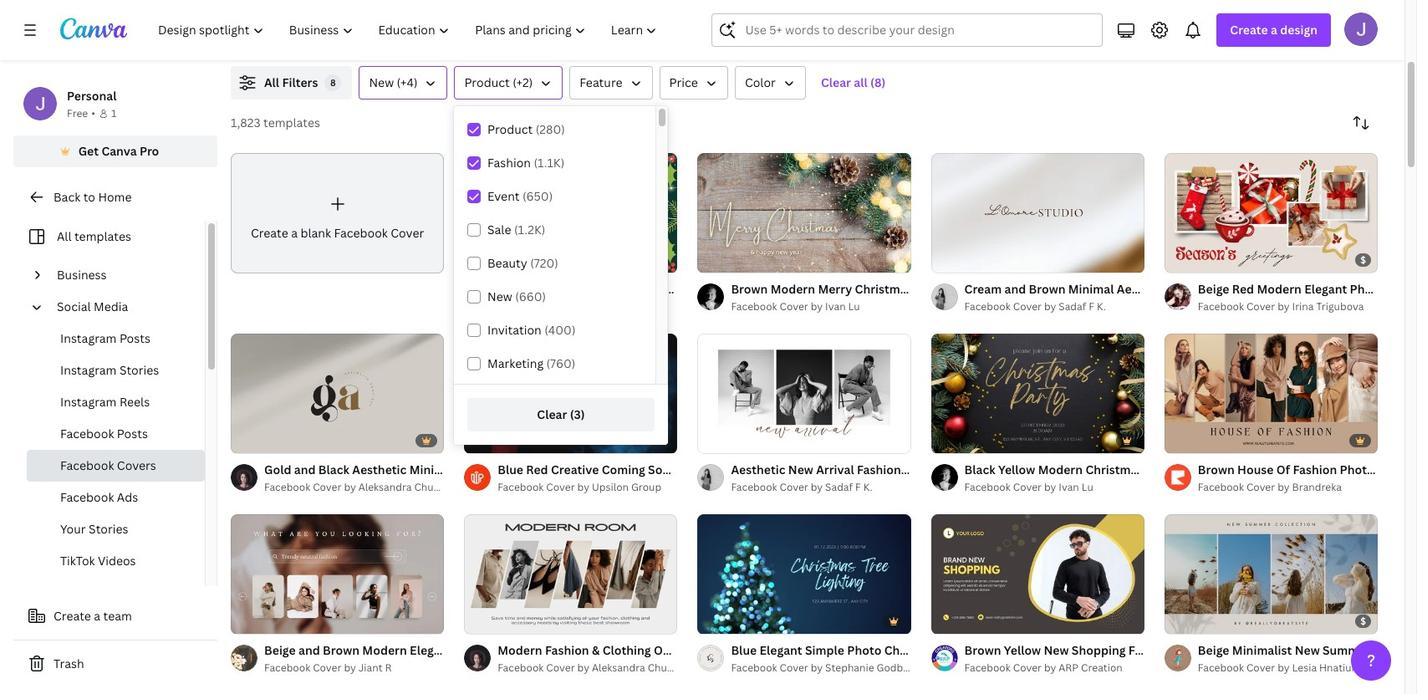 Task type: vqa. For each thing, say whether or not it's contained in the screenshot.
the by inside Brown Modern Merry Christmas Facebook Cover Facebook Cover by Ivan Lu
yes



Task type: locate. For each thing, give the bounding box(es) containing it.
0 horizontal spatial facebook cover by sadaf f k. link
[[731, 479, 911, 496]]

$ for facebook cover by irina trigubova
[[1361, 253, 1366, 266]]

cover inside create a blank facebook cover element
[[391, 225, 424, 241]]

instagram for instagram stories
[[60, 362, 117, 378]]

1 vertical spatial lu
[[1082, 480, 1094, 494]]

a inside the create a design dropdown button
[[1271, 22, 1278, 38]]

chubar for gold and black aesthetic minimalist font initials logo facebook cover facebook cover by aleksandra chubar link
[[414, 480, 450, 494]]

0 horizontal spatial modern
[[771, 281, 815, 297]]

videos
[[98, 553, 136, 569]]

1 vertical spatial christmas
[[1086, 461, 1144, 477]]

1 horizontal spatial clear
[[821, 74, 851, 90]]

(1.1k)
[[534, 155, 565, 171]]

design
[[1280, 22, 1318, 38]]

black yellow modern christmas party facebook cover link
[[965, 461, 1271, 479]]

1 vertical spatial clear
[[537, 406, 567, 422]]

1 vertical spatial facebook cover by aleksandra chubar link
[[498, 660, 683, 676]]

0 horizontal spatial facebook cover by aleksandra chubar link
[[264, 479, 450, 496]]

beige minimalist new summer collection photo collage facebook cover image
[[1165, 514, 1378, 634]]

1 horizontal spatial f
[[1089, 299, 1095, 314]]

0 horizontal spatial a
[[94, 608, 100, 624]]

0 vertical spatial create
[[1230, 22, 1268, 38]]

None search field
[[712, 13, 1103, 47]]

facebook cover by aleksandra chubar link for modern fashion & clothing online shop showroom facebook cover image
[[498, 660, 683, 676]]

feature button
[[570, 66, 653, 100]]

1 vertical spatial stories
[[89, 521, 128, 537]]

0 vertical spatial posts
[[119, 330, 150, 346]]

1 horizontal spatial a
[[291, 225, 298, 241]]

create left team
[[54, 608, 91, 624]]

0 horizontal spatial all
[[57, 228, 72, 244]]

facebook cover by aleksandra chubar
[[264, 480, 450, 494], [498, 660, 683, 675]]

1 horizontal spatial facebook cover by ivan lu link
[[965, 479, 1145, 496]]

fashion up event
[[488, 155, 531, 171]]

0 horizontal spatial chubar
[[414, 480, 450, 494]]

tiktok videos
[[60, 553, 136, 569]]

stories up reels
[[119, 362, 159, 378]]

1 horizontal spatial ivan
[[1059, 480, 1079, 494]]

facebook
[[334, 225, 388, 241], [916, 281, 970, 297], [498, 299, 544, 314], [731, 299, 777, 314], [965, 299, 1011, 314], [1198, 299, 1244, 314], [60, 426, 114, 442], [60, 457, 114, 473], [680, 461, 735, 477], [949, 461, 1004, 477], [1180, 461, 1234, 477], [264, 480, 310, 494], [498, 480, 544, 494], [731, 480, 777, 494], [965, 480, 1011, 494], [1198, 480, 1244, 494], [60, 489, 114, 505], [1129, 642, 1183, 658], [264, 660, 310, 674], [498, 660, 544, 675], [731, 660, 777, 675], [965, 660, 1011, 675], [1198, 660, 1244, 675]]

1 collage from the left
[[904, 461, 947, 477]]

posts for facebook posts
[[117, 426, 148, 442]]

godbout
[[877, 660, 920, 675]]

new left arrival
[[788, 461, 814, 477]]

1 horizontal spatial create
[[251, 225, 288, 241]]

collage right photo
[[1377, 461, 1417, 477]]

0 horizontal spatial brown
[[731, 281, 768, 297]]

1 vertical spatial aleksandra
[[592, 660, 645, 675]]

christmas inside the brown modern merry christmas facebook cover facebook cover by ivan lu
[[855, 281, 913, 297]]

2 instagram from the top
[[60, 362, 117, 378]]

templates down the "all filters"
[[263, 115, 320, 130]]

1 horizontal spatial brown
[[965, 642, 1001, 658]]

jacob simon image
[[1345, 13, 1378, 46]]

1 horizontal spatial all
[[264, 74, 279, 90]]

a left team
[[94, 608, 100, 624]]

instagram stories
[[60, 362, 159, 378]]

(+2)
[[513, 74, 533, 90]]

r
[[385, 660, 392, 674]]

by inside "blue red creative coming soon facebook cover facebook cover by upsilon group"
[[577, 480, 590, 494]]

stories
[[119, 362, 159, 378], [89, 521, 128, 537]]

invitation
[[488, 322, 542, 338]]

brandreka
[[1292, 480, 1342, 494]]

brown
[[731, 281, 768, 297], [1198, 461, 1235, 477], [965, 642, 1001, 658]]

0 horizontal spatial k.
[[864, 480, 873, 494]]

0 horizontal spatial lu
[[848, 299, 860, 314]]

facebook inside 'brown house of fashion photo collage facebook cover by brandreka'
[[1198, 480, 1244, 494]]

by inside black yellow modern christmas party facebook cover facebook cover by ivan lu
[[1044, 480, 1056, 494]]

1 horizontal spatial chubar
[[648, 660, 683, 675]]

top level navigation element
[[147, 13, 672, 47]]

1 vertical spatial f
[[855, 480, 861, 494]]

(8)
[[871, 74, 886, 90]]

0 vertical spatial sadaf
[[1059, 299, 1086, 314]]

0 vertical spatial k.
[[1097, 299, 1106, 314]]

get canva pro button
[[13, 135, 217, 167]]

posts down social media link
[[119, 330, 150, 346]]

fashion right arrival
[[857, 461, 901, 477]]

christmas inside black yellow modern christmas party facebook cover facebook cover by ivan lu
[[1086, 461, 1144, 477]]

cover inside 'facebook cover by jiant r' link
[[313, 660, 342, 674]]

templates for all templates
[[74, 228, 131, 244]]

facebook cover by jiant r link
[[264, 659, 444, 676]]

0 horizontal spatial facebook cover by ivan lu link
[[731, 298, 911, 315]]

create inside dropdown button
[[1230, 22, 1268, 38]]

by inside brown yellow new shopping facebook cover facebook cover by arp creation
[[1044, 660, 1056, 675]]

1 horizontal spatial sadaf
[[1059, 299, 1086, 314]]

0 horizontal spatial clear
[[537, 406, 567, 422]]

product (+2)
[[464, 74, 533, 90]]

brown house of fashion photo collage facebook cover image
[[1165, 333, 1378, 453]]

templates down back to home
[[74, 228, 131, 244]]

0 vertical spatial brown
[[731, 281, 768, 297]]

christmas for party
[[1086, 461, 1144, 477]]

chubar
[[414, 480, 450, 494], [648, 660, 683, 675]]

back
[[54, 189, 80, 205]]

brown inside brown yellow new shopping facebook cover facebook cover by arp creation
[[965, 642, 1001, 658]]

black yellow modern christmas party facebook cover facebook cover by ivan lu
[[965, 461, 1271, 494]]

1 vertical spatial modern
[[1038, 461, 1083, 477]]

1 vertical spatial yellow
[[1004, 642, 1041, 658]]

0 vertical spatial yellow
[[998, 461, 1035, 477]]

1 vertical spatial chubar
[[648, 660, 683, 675]]

sadaf inside facebook cover by sadaf f k. 'link'
[[1059, 299, 1086, 314]]

0 horizontal spatial ivan
[[825, 299, 846, 314]]

facebook cover by upsilon group link
[[498, 479, 678, 496]]

business
[[57, 267, 107, 283]]

home
[[98, 189, 132, 205]]

lu down 'brown modern merry christmas facebook cover' link
[[848, 299, 860, 314]]

covers
[[117, 457, 156, 473]]

0 horizontal spatial christmas
[[855, 281, 913, 297]]

facebook cover by luckpicture
[[498, 299, 649, 314]]

by inside facebook cover by irina trigubova link
[[1278, 299, 1290, 314]]

1 horizontal spatial christmas
[[1086, 461, 1144, 477]]

1 horizontal spatial templates
[[263, 115, 320, 130]]

0 vertical spatial instagram
[[60, 330, 117, 346]]

blue
[[498, 461, 523, 477]]

chubar for modern fashion & clothing online shop showroom facebook cover image's facebook cover by aleksandra chubar link
[[648, 660, 683, 675]]

0 vertical spatial facebook cover by sadaf f k. link
[[965, 298, 1145, 315]]

0 vertical spatial lu
[[848, 299, 860, 314]]

modern fashion & clothing online shop showroom facebook cover image
[[464, 514, 678, 634]]

0 vertical spatial christmas
[[855, 281, 913, 297]]

1 horizontal spatial aleksandra
[[592, 660, 645, 675]]

price
[[669, 74, 698, 90]]

1 vertical spatial posts
[[117, 426, 148, 442]]

new left (660)
[[488, 288, 512, 304]]

facebook inside 'link'
[[60, 489, 114, 505]]

ivan down merry on the top right of the page
[[825, 299, 846, 314]]

1 vertical spatial $
[[1361, 614, 1366, 627]]

facebook cover by ivan lu link down merry on the top right of the page
[[731, 298, 911, 315]]

a
[[1271, 22, 1278, 38], [291, 225, 298, 241], [94, 608, 100, 624]]

1 vertical spatial ivan
[[1059, 480, 1079, 494]]

fashion for aesthetic
[[857, 461, 901, 477]]

product left the (+2)
[[464, 74, 510, 90]]

blue red creative coming soon facebook cover facebook cover by upsilon group
[[498, 461, 771, 494]]

yellow
[[998, 461, 1035, 477], [1004, 642, 1041, 658]]

product up 'fashion (1.1k)'
[[488, 121, 533, 137]]

aesthetic
[[731, 461, 786, 477]]

brown modern merry christmas facebook cover image
[[698, 153, 911, 273]]

facebook cover by ivan lu link for modern
[[965, 479, 1145, 496]]

1 vertical spatial all
[[57, 228, 72, 244]]

instagram up instagram reels
[[60, 362, 117, 378]]

0 horizontal spatial aleksandra
[[359, 480, 412, 494]]

instagram up facebook posts
[[60, 394, 117, 410]]

product inside 'button'
[[464, 74, 510, 90]]

new up facebook cover by arp creation link
[[1044, 642, 1069, 658]]

1 instagram from the top
[[60, 330, 117, 346]]

1 horizontal spatial facebook cover by sadaf f k. link
[[965, 298, 1145, 315]]

posts inside "link"
[[117, 426, 148, 442]]

1 vertical spatial facebook cover by ivan lu link
[[965, 479, 1145, 496]]

0 vertical spatial $
[[1361, 253, 1366, 266]]

blue red creative coming soon facebook cover link
[[498, 461, 771, 479]]

1 vertical spatial facebook cover by aleksandra chubar
[[498, 660, 683, 675]]

cover inside facebook cover by irina trigubova link
[[1247, 299, 1275, 314]]

new inside aesthetic new arrival fashion collage facebook cover facebook cover by sadaf f k.
[[788, 461, 814, 477]]

brown inside the brown modern merry christmas facebook cover facebook cover by ivan lu
[[731, 281, 768, 297]]

yellow inside black yellow modern christmas party facebook cover facebook cover by ivan lu
[[998, 461, 1035, 477]]

lu inside black yellow modern christmas party facebook cover facebook cover by ivan lu
[[1082, 480, 1094, 494]]

0 vertical spatial facebook cover by aleksandra chubar
[[264, 480, 450, 494]]

0 vertical spatial aleksandra
[[359, 480, 412, 494]]

1 vertical spatial sadaf
[[825, 480, 853, 494]]

2 vertical spatial instagram
[[60, 394, 117, 410]]

blue elegant simple photo christmas tree lighting ceremony facebook cover image
[[698, 514, 911, 634]]

1 vertical spatial brown
[[1198, 461, 1235, 477]]

aleksandra for modern fashion & clothing online shop showroom facebook cover image
[[592, 660, 645, 675]]

create inside button
[[54, 608, 91, 624]]

2 horizontal spatial a
[[1271, 22, 1278, 38]]

2 vertical spatial brown
[[965, 642, 1001, 658]]

0 horizontal spatial templates
[[74, 228, 131, 244]]

brown for brown modern merry christmas facebook cover
[[731, 281, 768, 297]]

all down the back
[[57, 228, 72, 244]]

cover inside 'brown house of fashion photo collage facebook cover by brandreka'
[[1247, 480, 1275, 494]]

2 collage from the left
[[1377, 461, 1417, 477]]

stories for your stories
[[89, 521, 128, 537]]

beige red modern elegant photo collage christmas facebook cover image
[[1165, 153, 1378, 273]]

sale (1.2k)
[[488, 222, 545, 237]]

a left design
[[1271, 22, 1278, 38]]

1 horizontal spatial collage
[[1377, 461, 1417, 477]]

(3)
[[570, 406, 585, 422]]

color
[[745, 74, 776, 90]]

yellow right 'black'
[[998, 461, 1035, 477]]

2 horizontal spatial brown
[[1198, 461, 1235, 477]]

1 horizontal spatial fashion
[[857, 461, 901, 477]]

trash
[[54, 656, 84, 671]]

lu down black yellow modern christmas party facebook cover link
[[1082, 480, 1094, 494]]

1 horizontal spatial k.
[[1097, 299, 1106, 314]]

blue red creative coming soon facebook cover image
[[464, 333, 678, 453]]

0 vertical spatial ivan
[[825, 299, 846, 314]]

1
[[111, 106, 116, 120]]

0 vertical spatial templates
[[263, 115, 320, 130]]

2 $ from the top
[[1361, 614, 1366, 627]]

(720)
[[530, 255, 558, 271]]

2 horizontal spatial fashion
[[1293, 461, 1337, 477]]

templates for 1,823 templates
[[263, 115, 320, 130]]

fashion inside 'brown house of fashion photo collage facebook cover by brandreka'
[[1293, 461, 1337, 477]]

modern left merry on the top right of the page
[[771, 281, 815, 297]]

0 vertical spatial chubar
[[414, 480, 450, 494]]

1 vertical spatial k.
[[864, 480, 873, 494]]

a for team
[[94, 608, 100, 624]]

0 vertical spatial clear
[[821, 74, 851, 90]]

a for blank
[[291, 225, 298, 241]]

new inside brown yellow new shopping facebook cover facebook cover by arp creation
[[1044, 642, 1069, 658]]

yellow inside brown yellow new shopping facebook cover facebook cover by arp creation
[[1004, 642, 1041, 658]]

trigubova
[[1317, 299, 1364, 314]]

cover
[[391, 225, 424, 241], [973, 281, 1007, 297], [546, 299, 575, 314], [780, 299, 808, 314], [1013, 299, 1042, 314], [1247, 299, 1275, 314], [737, 461, 771, 477], [1007, 461, 1040, 477], [1237, 461, 1271, 477], [313, 480, 342, 494], [546, 480, 575, 494], [780, 480, 808, 494], [1013, 480, 1042, 494], [1247, 480, 1275, 494], [1186, 642, 1220, 658], [313, 660, 342, 674], [546, 660, 575, 675], [780, 660, 808, 675], [1013, 660, 1042, 675], [1247, 660, 1275, 675]]

christmas right merry on the top right of the page
[[855, 281, 913, 297]]

social media
[[57, 299, 128, 314]]

yellow up facebook cover by arp creation link
[[1004, 642, 1041, 658]]

1 vertical spatial facebook cover by sadaf f k. link
[[731, 479, 911, 496]]

instagram
[[60, 330, 117, 346], [60, 362, 117, 378], [60, 394, 117, 410]]

create a team
[[54, 608, 132, 624]]

0 vertical spatial a
[[1271, 22, 1278, 38]]

clear (3) button
[[467, 398, 655, 431]]

new left (+4)
[[369, 74, 394, 90]]

0 vertical spatial all
[[264, 74, 279, 90]]

(400)
[[545, 322, 576, 338]]

0 horizontal spatial collage
[[904, 461, 947, 477]]

1 vertical spatial product
[[488, 121, 533, 137]]

facebook cover by ivan lu link
[[731, 298, 911, 315], [965, 479, 1145, 496]]

collage
[[904, 461, 947, 477], [1377, 461, 1417, 477]]

1 vertical spatial instagram
[[60, 362, 117, 378]]

1 horizontal spatial modern
[[1038, 461, 1083, 477]]

fashion for brown
[[1293, 461, 1337, 477]]

blank
[[301, 225, 331, 241]]

2 vertical spatial a
[[94, 608, 100, 624]]

create
[[1230, 22, 1268, 38], [251, 225, 288, 241], [54, 608, 91, 624]]

1 $ from the top
[[1361, 253, 1366, 266]]

0 vertical spatial stories
[[119, 362, 159, 378]]

1 horizontal spatial facebook cover by aleksandra chubar link
[[498, 660, 683, 676]]

clear left all
[[821, 74, 851, 90]]

0 vertical spatial product
[[464, 74, 510, 90]]

event
[[488, 188, 520, 204]]

social media link
[[50, 291, 195, 323]]

facebook cover by sadaf f k. link for aesthetic new arrival fashion collage facebook cover image
[[731, 479, 911, 496]]

business link
[[50, 259, 195, 291]]

all left filters
[[264, 74, 279, 90]]

0 horizontal spatial f
[[855, 480, 861, 494]]

posts for instagram posts
[[119, 330, 150, 346]]

red
[[526, 461, 548, 477]]

1 horizontal spatial lu
[[1082, 480, 1094, 494]]

stories down facebook ads 'link'
[[89, 521, 128, 537]]

0 vertical spatial modern
[[771, 281, 815, 297]]

hnatiuk
[[1320, 660, 1357, 675]]

a inside create a team button
[[94, 608, 100, 624]]

lu inside the brown modern merry christmas facebook cover facebook cover by ivan lu
[[848, 299, 860, 314]]

brown modern merry christmas facebook cover link
[[731, 280, 1007, 298]]

brown inside 'brown house of fashion photo collage facebook cover by brandreka'
[[1198, 461, 1235, 477]]

tiktok
[[60, 553, 95, 569]]

modern down black yellow modern christmas party facebook cover image
[[1038, 461, 1083, 477]]

create left blank
[[251, 225, 288, 241]]

free •
[[67, 106, 95, 120]]

a left blank
[[291, 225, 298, 241]]

all for all filters
[[264, 74, 279, 90]]

fashion up brandreka
[[1293, 461, 1337, 477]]

1,823
[[231, 115, 261, 130]]

aesthetic new arrival fashion collage facebook cover image
[[698, 333, 911, 453]]

instagram for instagram reels
[[60, 394, 117, 410]]

facebook cover by stephanie godbout design
[[731, 660, 955, 675]]

fashion inside aesthetic new arrival fashion collage facebook cover facebook cover by sadaf f k.
[[857, 461, 901, 477]]

create a blank facebook cover
[[251, 225, 424, 241]]

modern
[[771, 281, 815, 297], [1038, 461, 1083, 477]]

1 vertical spatial create
[[251, 225, 288, 241]]

2 horizontal spatial create
[[1230, 22, 1268, 38]]

facebook cover by ivan lu link down 'black'
[[965, 479, 1145, 496]]

a inside create a blank facebook cover element
[[291, 225, 298, 241]]

2 vertical spatial create
[[54, 608, 91, 624]]

(760)
[[547, 355, 576, 371]]

by inside facebook cover by stephanie godbout design link
[[811, 660, 823, 675]]

1 vertical spatial a
[[291, 225, 298, 241]]

pro
[[140, 143, 159, 159]]

1 vertical spatial templates
[[74, 228, 131, 244]]

by inside the brown modern merry christmas facebook cover facebook cover by ivan lu
[[811, 299, 823, 314]]

1 horizontal spatial facebook cover by aleksandra chubar
[[498, 660, 683, 675]]

facebook cover by ivan lu link for merry
[[731, 298, 911, 315]]

0 vertical spatial facebook cover by ivan lu link
[[731, 298, 911, 315]]

3 instagram from the top
[[60, 394, 117, 410]]

ads
[[117, 489, 138, 505]]

arrival
[[816, 461, 854, 477]]

clear left (3)
[[537, 406, 567, 422]]

ivan down black yellow modern christmas party facebook cover link
[[1059, 480, 1079, 494]]

0 horizontal spatial facebook cover by aleksandra chubar
[[264, 480, 450, 494]]

0 horizontal spatial sadaf
[[825, 480, 853, 494]]

christmas left "party"
[[1086, 461, 1144, 477]]

0 horizontal spatial create
[[54, 608, 91, 624]]

get canva pro
[[78, 143, 159, 159]]

collage left 'black'
[[904, 461, 947, 477]]

create left design
[[1230, 22, 1268, 38]]

instagram down the social media
[[60, 330, 117, 346]]

posts down reels
[[117, 426, 148, 442]]

0 vertical spatial facebook cover by aleksandra chubar link
[[264, 479, 450, 496]]



Task type: describe. For each thing, give the bounding box(es) containing it.
0 horizontal spatial fashion
[[488, 155, 531, 171]]

yellow for black
[[998, 461, 1035, 477]]

cover inside facebook cover by luckpicture link
[[546, 299, 575, 314]]

event (650)
[[488, 188, 553, 204]]

create for create a design
[[1230, 22, 1268, 38]]

brown house of fashion photo collage facebook cover by brandreka
[[1198, 461, 1417, 494]]

brown yellow new shopping facebook cover image
[[931, 514, 1145, 634]]

by inside facebook cover by luckpicture link
[[577, 299, 590, 314]]

sadaf inside aesthetic new arrival fashion collage facebook cover facebook cover by sadaf f k.
[[825, 480, 853, 494]]

collage inside aesthetic new arrival fashion collage facebook cover facebook cover by sadaf f k.
[[904, 461, 947, 477]]

all for all templates
[[57, 228, 72, 244]]

instagram stories link
[[27, 355, 205, 386]]

create a team button
[[13, 600, 217, 633]]

(280)
[[536, 121, 565, 137]]

by inside facebook cover by lesia hnatiuk link
[[1278, 660, 1290, 675]]

yellow for brown
[[1004, 642, 1041, 658]]

facebook posts link
[[27, 418, 205, 450]]

facebook cover by aleksandra chubar link for gold and black aesthetic minimalist font initials logo facebook cover
[[264, 479, 450, 496]]

product for product (280)
[[488, 121, 533, 137]]

price button
[[659, 66, 728, 100]]

black
[[965, 461, 996, 477]]

facebook cover by irina trigubova link
[[1198, 298, 1378, 315]]

by inside 'facebook cover by jiant r' link
[[344, 660, 356, 674]]

jiant
[[359, 660, 383, 674]]

brown yellow new shopping facebook cover facebook cover by arp creation
[[965, 642, 1220, 675]]

feature
[[580, 74, 623, 90]]

instagram posts link
[[27, 323, 205, 355]]

brown for brown yellow new shopping facebook cover
[[965, 642, 1001, 658]]

f inside aesthetic new arrival fashion collage facebook cover facebook cover by sadaf f k.
[[855, 480, 861, 494]]

aesthetic new arrival fashion collage facebook cover facebook cover by sadaf f k.
[[731, 461, 1040, 494]]

irina
[[1292, 299, 1314, 314]]

black yellow modern christmas party facebook cover image
[[931, 333, 1145, 453]]

clear for clear (3)
[[537, 406, 567, 422]]

arp
[[1059, 660, 1079, 675]]

tiktok videos link
[[27, 545, 205, 577]]

collage inside 'brown house of fashion photo collage facebook cover by brandreka'
[[1377, 461, 1417, 477]]

clear for clear all (8)
[[821, 74, 851, 90]]

facebook cover by brandreka link
[[1198, 479, 1378, 496]]

facebook cover by irina trigubova
[[1198, 299, 1364, 314]]

beauty (720)
[[488, 255, 558, 271]]

stories for instagram stories
[[119, 362, 159, 378]]

gold and black aesthetic minimalist font initials logo facebook cover image
[[231, 333, 444, 453]]

cream and brown minimal aesthetic business name facebook cover image
[[931, 153, 1145, 273]]

instagram reels
[[60, 394, 150, 410]]

color button
[[735, 66, 806, 100]]

party
[[1146, 461, 1177, 477]]

facebook cover by sadaf f k. link for cream and brown minimal aesthetic business name facebook cover image at the top right
[[965, 298, 1145, 315]]

$ for facebook cover by lesia hnatiuk
[[1361, 614, 1366, 627]]

ivan inside black yellow modern christmas party facebook cover facebook cover by ivan lu
[[1059, 480, 1079, 494]]

house
[[1238, 461, 1274, 477]]

reels
[[119, 394, 150, 410]]

create a design
[[1230, 22, 1318, 38]]

brown yellow new shopping facebook cover link
[[965, 641, 1220, 660]]

facebook cover by lesia hnatiuk
[[1198, 660, 1357, 675]]

all
[[854, 74, 868, 90]]

ivan inside the brown modern merry christmas facebook cover facebook cover by ivan lu
[[825, 299, 846, 314]]

christmas for facebook
[[855, 281, 913, 297]]

facebook cover by lesia hnatiuk link
[[1198, 660, 1378, 676]]

8 filter options selected element
[[325, 74, 342, 91]]

free
[[67, 106, 88, 120]]

by inside 'brown house of fashion photo collage facebook cover by brandreka'
[[1278, 480, 1290, 494]]

product (280)
[[488, 121, 565, 137]]

new (660)
[[488, 288, 546, 304]]

brown for brown house of fashion photo collage
[[1198, 461, 1235, 477]]

facebook inside "link"
[[60, 426, 114, 442]]

create for create a team
[[54, 608, 91, 624]]

create a blank facebook cover element
[[231, 153, 444, 273]]

create a blank facebook cover link
[[231, 153, 444, 273]]

brown house of fashion photo collage link
[[1198, 461, 1417, 479]]

facebook cover by luckpicture link
[[498, 298, 678, 315]]

instagram for instagram posts
[[60, 330, 117, 346]]

0 vertical spatial f
[[1089, 299, 1095, 314]]

aesthetic new arrival fashion collage facebook cover link
[[731, 461, 1040, 479]]

cover inside facebook cover by lesia hnatiuk link
[[1247, 660, 1275, 675]]

by inside aesthetic new arrival fashion collage facebook cover facebook cover by sadaf f k.
[[811, 480, 823, 494]]

shopping
[[1072, 642, 1126, 658]]

a for design
[[1271, 22, 1278, 38]]

modern inside black yellow modern christmas party facebook cover facebook cover by ivan lu
[[1038, 461, 1083, 477]]

8
[[330, 76, 336, 89]]

aleksandra for gold and black aesthetic minimalist font initials logo facebook cover
[[359, 480, 412, 494]]

k. inside aesthetic new arrival fashion collage facebook cover facebook cover by sadaf f k.
[[864, 480, 873, 494]]

clear all (8)
[[821, 74, 886, 90]]

Sort by button
[[1345, 106, 1378, 140]]

product (+2) button
[[454, 66, 563, 100]]

back to home
[[54, 189, 132, 205]]

create for create a blank facebook cover
[[251, 225, 288, 241]]

cover inside facebook cover by stephanie godbout design link
[[780, 660, 808, 675]]

of
[[1277, 461, 1290, 477]]

canva
[[101, 143, 137, 159]]

all templates link
[[23, 221, 195, 253]]

facebook cover by stephanie godbout design link
[[731, 660, 955, 676]]

marketing
[[488, 355, 544, 371]]

facebook cover by sadaf f k.
[[965, 299, 1106, 314]]

brown modern merry christmas facebook cover facebook cover by ivan lu
[[731, 281, 1007, 314]]

stephanie
[[825, 660, 874, 675]]

new (+4) button
[[359, 66, 448, 100]]

back to home link
[[13, 181, 217, 214]]

photo
[[1340, 461, 1374, 477]]

facebook cover by aleksandra chubar for gold and black aesthetic minimalist font initials logo facebook cover
[[264, 480, 450, 494]]

(650)
[[523, 188, 553, 204]]

facebook covers
[[60, 457, 156, 473]]

merry
[[818, 281, 852, 297]]

facebook cover by arp creation link
[[965, 660, 1145, 676]]

trash link
[[13, 647, 217, 681]]

facebook ads link
[[27, 482, 205, 513]]

modern inside the brown modern merry christmas facebook cover facebook cover by ivan lu
[[771, 281, 815, 297]]

lesia
[[1292, 660, 1317, 675]]

green red yellow simple festive illustration christmas quote facebook cover image
[[464, 153, 678, 273]]

create a design button
[[1217, 13, 1331, 47]]

your
[[60, 521, 86, 537]]

product for product (+2)
[[464, 74, 510, 90]]

instagram posts
[[60, 330, 150, 346]]

1,823 templates
[[231, 115, 320, 130]]

clear (3)
[[537, 406, 585, 422]]

facebook cover by aleksandra chubar for modern fashion & clothing online shop showroom facebook cover image
[[498, 660, 683, 675]]

media
[[94, 299, 128, 314]]

your stories link
[[27, 513, 205, 545]]

luckpicture
[[592, 299, 649, 314]]

sale
[[488, 222, 511, 237]]

(1.2k)
[[514, 222, 545, 237]]

creative
[[551, 461, 599, 477]]

filters
[[282, 74, 318, 90]]

beige and brown modern elegant fashion & clothing facebook cover image
[[231, 514, 444, 634]]

marketing (760)
[[488, 355, 576, 371]]

new inside new (+4) button
[[369, 74, 394, 90]]

clear all (8) button
[[813, 66, 894, 100]]

Search search field
[[745, 14, 1092, 46]]

invitation (400)
[[488, 322, 576, 338]]

instagram reels link
[[27, 386, 205, 418]]



